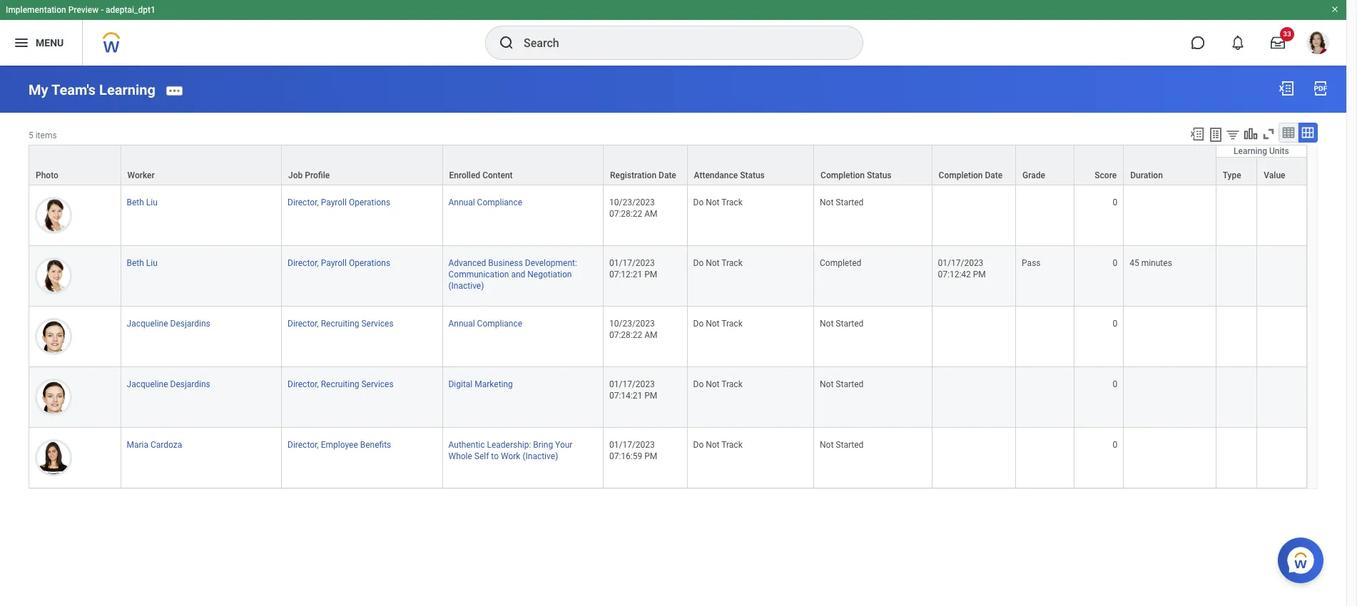 Task type: locate. For each thing, give the bounding box(es) containing it.
1 annual compliance from the top
[[449, 198, 523, 208]]

0 vertical spatial employee's photo (jacqueline desjardins) image
[[35, 318, 72, 356]]

toolbar
[[1184, 123, 1319, 145]]

started for 2nd not started element from the bottom
[[836, 380, 864, 390]]

3 do from the top
[[694, 319, 704, 329]]

export to excel image left export to worksheets "image"
[[1190, 126, 1206, 142]]

2 annual compliance from the top
[[449, 319, 523, 329]]

(inactive) down communication
[[449, 281, 484, 291]]

am down registration date
[[645, 209, 658, 219]]

desjardins
[[170, 319, 210, 329], [170, 380, 210, 390]]

01/17/2023 inside 01/17/2023 07:12:42 pm
[[939, 258, 984, 268]]

director,
[[288, 198, 319, 208], [288, 258, 319, 268], [288, 319, 319, 329], [288, 380, 319, 390], [288, 441, 319, 451]]

0 vertical spatial services
[[362, 319, 394, 329]]

3 do not track from the top
[[694, 319, 743, 329]]

2 employee's photo (beth liu) image from the top
[[35, 258, 72, 295]]

job profile
[[288, 170, 330, 180]]

director, recruiting services
[[288, 319, 394, 329], [288, 380, 394, 390]]

status inside popup button
[[867, 170, 892, 180]]

am up 01/17/2023 07:14:21 pm
[[645, 331, 658, 341]]

4 do not track from the top
[[694, 380, 743, 390]]

director, recruiting services link
[[288, 316, 394, 329], [288, 377, 394, 390]]

1 horizontal spatial completion
[[939, 170, 983, 180]]

2 am from the top
[[645, 331, 658, 341]]

1 vertical spatial learning
[[1234, 146, 1268, 156]]

annual down communication
[[449, 319, 475, 329]]

completed
[[820, 258, 862, 268]]

pass element
[[1022, 256, 1041, 268]]

jacqueline desjardins
[[127, 319, 210, 329], [127, 380, 210, 390]]

2 do from the top
[[694, 258, 704, 268]]

implementation
[[6, 5, 66, 15]]

2 recruiting from the top
[[321, 380, 359, 390]]

jacqueline desjardins link for annual
[[127, 316, 210, 329]]

1 vertical spatial compliance
[[477, 319, 523, 329]]

search image
[[498, 34, 515, 51]]

pm inside 01/17/2023 07:16:59 pm
[[645, 452, 658, 462]]

1 annual from the top
[[449, 198, 475, 208]]

do not track for the do not track element related to digital marketing link
[[694, 380, 743, 390]]

2 beth liu from the top
[[127, 258, 158, 268]]

2 do not track element from the top
[[694, 256, 743, 268]]

compliance down content
[[477, 198, 523, 208]]

digital
[[449, 380, 473, 390]]

01/17/2023 up 07:12:42
[[939, 258, 984, 268]]

export to excel image
[[1279, 80, 1296, 97], [1190, 126, 1206, 142]]

completion date
[[939, 170, 1003, 180]]

10/23/2023 07:28:22 am
[[610, 198, 658, 219], [610, 319, 658, 341]]

recruiting for digital marketing
[[321, 380, 359, 390]]

2 services from the top
[[362, 380, 394, 390]]

track for 3rd the do not track element from the top of the the my team's learning 'main content'
[[722, 319, 743, 329]]

started for 4th not started element from the bottom
[[836, 198, 864, 208]]

date
[[659, 170, 677, 180], [986, 170, 1003, 180]]

annual compliance link down communication
[[449, 316, 523, 329]]

0 vertical spatial director, recruiting services
[[288, 319, 394, 329]]

1 10/23/2023 from the top
[[610, 198, 655, 208]]

0 vertical spatial beth liu
[[127, 198, 158, 208]]

0 for 5th row from the top
[[1113, 319, 1118, 329]]

1 vertical spatial 07:28:22
[[610, 331, 643, 341]]

director, payroll operations for annual compliance
[[288, 198, 391, 208]]

1 vertical spatial director, recruiting services link
[[288, 377, 394, 390]]

10/23/2023 07:28:22 am down the registration
[[610, 198, 658, 219]]

payroll
[[321, 198, 347, 208], [321, 258, 347, 268]]

attendance status
[[694, 170, 765, 180]]

toolbar inside the my team's learning 'main content'
[[1184, 123, 1319, 145]]

01/17/2023 07:14:21 pm
[[610, 380, 658, 401]]

1 vertical spatial director, payroll operations
[[288, 258, 391, 268]]

1 started from the top
[[836, 198, 864, 208]]

01/17/2023 up the 07:16:59
[[610, 441, 655, 451]]

0 vertical spatial annual compliance link
[[449, 195, 523, 208]]

1 completion from the left
[[821, 170, 865, 180]]

1 beth liu from the top
[[127, 198, 158, 208]]

do not track for the do not track element associated with authentic leadership: bring your whole self to work (inactive) link
[[694, 441, 743, 451]]

1 vertical spatial am
[[645, 331, 658, 341]]

1 vertical spatial operations
[[349, 258, 391, 268]]

expand/collapse chart image
[[1244, 126, 1259, 142]]

director, payroll operations link for annual
[[288, 195, 391, 208]]

0 for fourth row from the bottom of the the my team's learning 'main content'
[[1113, 258, 1118, 268]]

1 row from the top
[[29, 145, 1308, 185]]

2 10/23/2023 07:28:22 am from the top
[[610, 319, 658, 341]]

1 do from the top
[[694, 198, 704, 208]]

3 not started from the top
[[820, 380, 864, 390]]

1 vertical spatial services
[[362, 380, 394, 390]]

(inactive) down bring
[[523, 452, 559, 462]]

director, payroll operations link
[[288, 195, 391, 208], [288, 256, 391, 268]]

beth liu link for advanced
[[127, 256, 158, 268]]

learning
[[99, 81, 156, 98], [1234, 146, 1268, 156]]

1 vertical spatial desjardins
[[170, 380, 210, 390]]

registration date button
[[604, 146, 687, 185]]

leadership:
[[487, 441, 531, 451]]

1 vertical spatial jacqueline
[[127, 380, 168, 390]]

2 beth liu link from the top
[[127, 256, 158, 268]]

1 date from the left
[[659, 170, 677, 180]]

3 row from the top
[[29, 185, 1308, 246]]

pm right 07:12:21
[[645, 270, 658, 280]]

score
[[1095, 170, 1118, 180]]

do not track for the do not track element associated with advanced business development: communication and negotiation (inactive) link
[[694, 258, 743, 268]]

1 vertical spatial annual compliance
[[449, 319, 523, 329]]

4 do from the top
[[694, 380, 704, 390]]

1 10/23/2023 07:28:22 am from the top
[[610, 198, 658, 219]]

do for the do not track element related to digital marketing link
[[694, 380, 704, 390]]

annual
[[449, 198, 475, 208], [449, 319, 475, 329]]

annual compliance
[[449, 198, 523, 208], [449, 319, 523, 329]]

export to excel image for view printable version (pdf) image
[[1279, 80, 1296, 97]]

2 annual from the top
[[449, 319, 475, 329]]

0 vertical spatial 10/23/2023 07:28:22 am
[[610, 198, 658, 219]]

table image
[[1282, 125, 1297, 140]]

employee's photo (beth liu) image for row containing type
[[35, 258, 72, 295]]

1 vertical spatial jacqueline desjardins
[[127, 380, 210, 390]]

2 row from the top
[[29, 157, 1308, 185]]

1 vertical spatial 10/23/2023 07:28:22 am
[[610, 319, 658, 341]]

date right the registration
[[659, 170, 677, 180]]

completion status button
[[815, 146, 932, 185]]

1 do not track element from the top
[[694, 195, 743, 208]]

0 vertical spatial jacqueline desjardins
[[127, 319, 210, 329]]

2 10/23/2023 from the top
[[610, 319, 655, 329]]

row containing learning units
[[29, 145, 1308, 185]]

do not track element
[[694, 195, 743, 208], [694, 256, 743, 268], [694, 316, 743, 329], [694, 377, 743, 390], [694, 438, 743, 451]]

2 track from the top
[[722, 258, 743, 268]]

1 vertical spatial 10/23/2023
[[610, 319, 655, 329]]

2 completion from the left
[[939, 170, 983, 180]]

jacqueline for digital marketing
[[127, 380, 168, 390]]

not
[[706, 198, 720, 208], [820, 198, 834, 208], [706, 258, 720, 268], [706, 319, 720, 329], [820, 319, 834, 329], [706, 380, 720, 390], [820, 380, 834, 390], [706, 441, 720, 451], [820, 441, 834, 451]]

liu for advanced
[[146, 258, 158, 268]]

0 vertical spatial desjardins
[[170, 319, 210, 329]]

0 vertical spatial 10/23/2023
[[610, 198, 655, 208]]

1 vertical spatial export to excel image
[[1190, 126, 1206, 142]]

10/23/2023
[[610, 198, 655, 208], [610, 319, 655, 329]]

am
[[645, 209, 658, 219], [645, 331, 658, 341]]

pm
[[645, 270, 658, 280], [974, 270, 987, 280], [645, 391, 658, 401], [645, 452, 658, 462]]

do for the do not track element associated with advanced business development: communication and negotiation (inactive) link
[[694, 258, 704, 268]]

10/23/2023 07:28:22 am down 07:12:21
[[610, 319, 658, 341]]

date for completion date
[[986, 170, 1003, 180]]

do not track for 5th the do not track element from the bottom
[[694, 198, 743, 208]]

1 vertical spatial (inactive)
[[523, 452, 559, 462]]

liu for annual
[[146, 198, 158, 208]]

advanced business development: communication and negotiation (inactive)
[[449, 258, 578, 291]]

completion status
[[821, 170, 892, 180]]

job profile button
[[282, 146, 442, 185]]

5 do from the top
[[694, 441, 704, 451]]

pm inside 01/17/2023 07:12:21 pm
[[645, 270, 658, 280]]

communication
[[449, 270, 509, 280]]

authentic leadership: bring your whole self to work (inactive)
[[449, 441, 573, 462]]

1 services from the top
[[362, 319, 394, 329]]

beth for advanced business development: communication and negotiation (inactive)
[[127, 258, 144, 268]]

recruiting
[[321, 319, 359, 329], [321, 380, 359, 390]]

1 annual compliance link from the top
[[449, 195, 523, 208]]

1 vertical spatial director, recruiting services
[[288, 380, 394, 390]]

2 started from the top
[[836, 319, 864, 329]]

01/17/2023 up 07:14:21
[[610, 380, 655, 390]]

5 track from the top
[[722, 441, 743, 451]]

2 jacqueline desjardins link from the top
[[127, 377, 210, 390]]

2 status from the left
[[867, 170, 892, 180]]

pm right 07:14:21
[[645, 391, 658, 401]]

1 do not track from the top
[[694, 198, 743, 208]]

director, employee benefits link
[[288, 438, 391, 451]]

2 director, payroll operations from the top
[[288, 258, 391, 268]]

1 not started from the top
[[820, 198, 864, 208]]

jacqueline desjardins for digital
[[127, 380, 210, 390]]

date for registration date
[[659, 170, 677, 180]]

1 director, payroll operations from the top
[[288, 198, 391, 208]]

cell
[[933, 185, 1017, 246], [1017, 185, 1075, 246], [1125, 185, 1217, 246], [1217, 185, 1258, 246], [1258, 185, 1308, 246], [1217, 246, 1258, 307], [1258, 246, 1308, 307], [933, 307, 1017, 368], [1017, 307, 1075, 368], [1125, 307, 1217, 368], [1217, 307, 1258, 368], [1258, 307, 1308, 368], [933, 368, 1017, 428], [1017, 368, 1075, 428], [1125, 368, 1217, 428], [1217, 368, 1258, 428], [1258, 368, 1308, 428], [933, 428, 1017, 489], [1017, 428, 1075, 489], [1125, 428, 1217, 489], [1217, 428, 1258, 489], [1258, 428, 1308, 489]]

0 vertical spatial annual compliance
[[449, 198, 523, 208]]

0 vertical spatial beth liu link
[[127, 195, 158, 208]]

0 vertical spatial learning
[[99, 81, 156, 98]]

date inside popup button
[[659, 170, 677, 180]]

annual compliance down enrolled content
[[449, 198, 523, 208]]

1 recruiting from the top
[[321, 319, 359, 329]]

0 horizontal spatial completion
[[821, 170, 865, 180]]

2 07:28:22 from the top
[[610, 331, 643, 341]]

Search Workday  search field
[[524, 27, 834, 59]]

1 vertical spatial employee's photo (jacqueline desjardins) image
[[35, 379, 72, 416]]

5 do not track element from the top
[[694, 438, 743, 451]]

1 desjardins from the top
[[170, 319, 210, 329]]

1 vertical spatial beth liu
[[127, 258, 158, 268]]

jacqueline desjardins link
[[127, 316, 210, 329], [127, 377, 210, 390]]

5 do not track from the top
[[694, 441, 743, 451]]

2 director, recruiting services from the top
[[288, 380, 394, 390]]

1 beth from the top
[[127, 198, 144, 208]]

2 payroll from the top
[[321, 258, 347, 268]]

pm for 01/17/2023 07:12:21 pm
[[645, 270, 658, 280]]

registration
[[610, 170, 657, 180]]

(inactive)
[[449, 281, 484, 291], [523, 452, 559, 462]]

job
[[288, 170, 303, 180]]

adeptai_dpt1
[[106, 5, 156, 15]]

bring
[[534, 441, 553, 451]]

compliance
[[477, 198, 523, 208], [477, 319, 523, 329]]

5 0 from the top
[[1113, 441, 1118, 451]]

1 director, payroll operations link from the top
[[288, 195, 391, 208]]

0 vertical spatial (inactive)
[[449, 281, 484, 291]]

1 beth liu link from the top
[[127, 195, 158, 208]]

3 do not track element from the top
[[694, 316, 743, 329]]

employee's photo (beth liu) image
[[35, 197, 72, 234], [35, 258, 72, 295]]

compliance down advanced business development: communication and negotiation (inactive)
[[477, 319, 523, 329]]

1 vertical spatial liu
[[146, 258, 158, 268]]

0 vertical spatial liu
[[146, 198, 158, 208]]

annual compliance link
[[449, 195, 523, 208], [449, 316, 523, 329]]

pm for 01/17/2023 07:16:59 pm
[[645, 452, 658, 462]]

beth
[[127, 198, 144, 208], [127, 258, 144, 268]]

profile
[[305, 170, 330, 180]]

jacqueline desjardins link for digital
[[127, 377, 210, 390]]

date inside "popup button"
[[986, 170, 1003, 180]]

2 director, from the top
[[288, 258, 319, 268]]

1 jacqueline desjardins from the top
[[127, 319, 210, 329]]

01/17/2023 inside 01/17/2023 07:12:21 pm
[[610, 258, 655, 268]]

1 jacqueline desjardins link from the top
[[127, 316, 210, 329]]

1 vertical spatial director, payroll operations link
[[288, 256, 391, 268]]

1 liu from the top
[[146, 198, 158, 208]]

liu
[[146, 198, 158, 208], [146, 258, 158, 268]]

1 vertical spatial recruiting
[[321, 380, 359, 390]]

grade
[[1023, 170, 1046, 180]]

0 vertical spatial annual
[[449, 198, 475, 208]]

learning right team's in the top of the page
[[99, 81, 156, 98]]

started
[[836, 198, 864, 208], [836, 319, 864, 329], [836, 380, 864, 390], [836, 441, 864, 451]]

33
[[1284, 30, 1292, 38]]

1 horizontal spatial export to excel image
[[1279, 80, 1296, 97]]

beth liu for advanced
[[127, 258, 158, 268]]

1 horizontal spatial learning
[[1234, 146, 1268, 156]]

completion inside "popup button"
[[939, 170, 983, 180]]

not started element
[[820, 195, 864, 208], [820, 316, 864, 329], [820, 377, 864, 390], [820, 438, 864, 451]]

annual compliance down communication
[[449, 319, 523, 329]]

3 0 from the top
[[1113, 319, 1118, 329]]

annual compliance link down enrolled content
[[449, 195, 523, 208]]

10/23/2023 down 07:12:21
[[610, 319, 655, 329]]

01/17/2023 inside 01/17/2023 07:14:21 pm
[[610, 380, 655, 390]]

payroll for advanced business development: communication and negotiation (inactive)
[[321, 258, 347, 268]]

1 employee's photo (beth liu) image from the top
[[35, 197, 72, 234]]

pm inside 01/17/2023 07:12:42 pm
[[974, 270, 987, 280]]

0 vertical spatial beth
[[127, 198, 144, 208]]

annual for director, payroll operations
[[449, 198, 475, 208]]

4 director, from the top
[[288, 380, 319, 390]]

1 vertical spatial annual
[[449, 319, 475, 329]]

1 horizontal spatial date
[[986, 170, 1003, 180]]

1 not started element from the top
[[820, 195, 864, 208]]

0 vertical spatial payroll
[[321, 198, 347, 208]]

2 beth from the top
[[127, 258, 144, 268]]

01/17/2023 inside 01/17/2023 07:16:59 pm
[[610, 441, 655, 451]]

employee's photo (maria cardoza) image
[[35, 440, 72, 477]]

am for director, payroll operations
[[645, 209, 658, 219]]

1 vertical spatial annual compliance link
[[449, 316, 523, 329]]

07:28:22 up 01/17/2023 07:14:21 pm
[[610, 331, 643, 341]]

(inactive) inside advanced business development: communication and negotiation (inactive)
[[449, 281, 484, 291]]

status for completion status
[[867, 170, 892, 180]]

3 track from the top
[[722, 319, 743, 329]]

7 row from the top
[[29, 428, 1308, 489]]

0 vertical spatial jacqueline
[[127, 319, 168, 329]]

10/23/2023 down the registration
[[610, 198, 655, 208]]

desjardins for annual
[[170, 319, 210, 329]]

2 not started element from the top
[[820, 316, 864, 329]]

status inside popup button
[[740, 170, 765, 180]]

1 vertical spatial payroll
[[321, 258, 347, 268]]

2 liu from the top
[[146, 258, 158, 268]]

01/17/2023 for 07:14:21
[[610, 380, 655, 390]]

completed element
[[820, 256, 862, 268]]

1 horizontal spatial status
[[867, 170, 892, 180]]

row
[[29, 145, 1308, 185], [29, 157, 1308, 185], [29, 185, 1308, 246], [29, 246, 1308, 307], [29, 307, 1308, 368], [29, 368, 1308, 428], [29, 428, 1308, 489]]

0 vertical spatial employee's photo (beth liu) image
[[35, 197, 72, 234]]

select to filter grid data image
[[1226, 127, 1242, 142]]

started for 4th not started element
[[836, 441, 864, 451]]

employee's photo (beth liu) image for toolbar within the the my team's learning 'main content'
[[35, 197, 72, 234]]

0 vertical spatial export to excel image
[[1279, 80, 1296, 97]]

beth for annual compliance
[[127, 198, 144, 208]]

0 horizontal spatial status
[[740, 170, 765, 180]]

annual down enrolled
[[449, 198, 475, 208]]

1 operations from the top
[[349, 198, 391, 208]]

track for the do not track element associated with advanced business development: communication and negotiation (inactive) link
[[722, 258, 743, 268]]

2 jacqueline desjardins from the top
[[127, 380, 210, 390]]

2 date from the left
[[986, 170, 1003, 180]]

2 not started from the top
[[820, 319, 864, 329]]

1 director, recruiting services link from the top
[[288, 316, 394, 329]]

1 horizontal spatial (inactive)
[[523, 452, 559, 462]]

1 payroll from the top
[[321, 198, 347, 208]]

jacqueline
[[127, 319, 168, 329], [127, 380, 168, 390]]

services for digital marketing
[[362, 380, 394, 390]]

and
[[511, 270, 526, 280]]

2 director, recruiting services link from the top
[[288, 377, 394, 390]]

2 0 from the top
[[1113, 258, 1118, 268]]

0 vertical spatial am
[[645, 209, 658, 219]]

employee
[[321, 441, 358, 451]]

completion inside popup button
[[821, 170, 865, 180]]

team's
[[51, 81, 96, 98]]

2 director, payroll operations link from the top
[[288, 256, 391, 268]]

2 desjardins from the top
[[170, 380, 210, 390]]

3 started from the top
[[836, 380, 864, 390]]

pm right 07:12:42
[[974, 270, 987, 280]]

marketing
[[475, 380, 513, 390]]

operations for annual compliance
[[349, 198, 391, 208]]

0 vertical spatial director, recruiting services link
[[288, 316, 394, 329]]

0 vertical spatial jacqueline desjardins link
[[127, 316, 210, 329]]

business
[[489, 258, 523, 268]]

attendance
[[694, 170, 738, 180]]

do not track
[[694, 198, 743, 208], [694, 258, 743, 268], [694, 319, 743, 329], [694, 380, 743, 390], [694, 441, 743, 451]]

45 minutes
[[1130, 258, 1173, 268]]

0 vertical spatial operations
[[349, 198, 391, 208]]

director, for digital marketing link
[[288, 380, 319, 390]]

learning inside popup button
[[1234, 146, 1268, 156]]

export to excel image left view printable version (pdf) image
[[1279, 80, 1296, 97]]

maria
[[127, 441, 149, 451]]

not started
[[820, 198, 864, 208], [820, 319, 864, 329], [820, 380, 864, 390], [820, 441, 864, 451]]

annual compliance for director, payroll operations
[[449, 198, 523, 208]]

0 vertical spatial recruiting
[[321, 319, 359, 329]]

2 compliance from the top
[[477, 319, 523, 329]]

pm right the 07:16:59
[[645, 452, 658, 462]]

01/17/2023 up 07:12:21
[[610, 258, 655, 268]]

1 vertical spatial employee's photo (beth liu) image
[[35, 258, 72, 295]]

1 director, recruiting services from the top
[[288, 319, 394, 329]]

07:28:22 down the registration
[[610, 209, 643, 219]]

inbox large image
[[1272, 36, 1286, 50]]

my team's learning element
[[29, 81, 156, 98]]

learning units
[[1234, 146, 1290, 156]]

track
[[722, 198, 743, 208], [722, 258, 743, 268], [722, 319, 743, 329], [722, 380, 743, 390], [722, 441, 743, 451]]

4 track from the top
[[722, 380, 743, 390]]

operations
[[349, 198, 391, 208], [349, 258, 391, 268]]

0 vertical spatial director, payroll operations
[[288, 198, 391, 208]]

1 07:28:22 from the top
[[610, 209, 643, 219]]

completion
[[821, 170, 865, 180], [939, 170, 983, 180]]

0 horizontal spatial export to excel image
[[1190, 126, 1206, 142]]

export to excel image for export to worksheets "image"
[[1190, 126, 1206, 142]]

director, recruiting services link for annual
[[288, 316, 394, 329]]

0 horizontal spatial date
[[659, 170, 677, 180]]

beth liu
[[127, 198, 158, 208], [127, 258, 158, 268]]

1 track from the top
[[722, 198, 743, 208]]

2 operations from the top
[[349, 258, 391, 268]]

4 started from the top
[[836, 441, 864, 451]]

4 0 from the top
[[1113, 380, 1118, 390]]

do not track element for digital marketing link
[[694, 377, 743, 390]]

employee's photo (jacqueline desjardins) image
[[35, 318, 72, 356], [35, 379, 72, 416]]

annual compliance for director, recruiting services
[[449, 319, 523, 329]]

annual for director, recruiting services
[[449, 319, 475, 329]]

completion for completion date
[[939, 170, 983, 180]]

pm inside 01/17/2023 07:14:21 pm
[[645, 391, 658, 401]]

director, payroll operations
[[288, 198, 391, 208], [288, 258, 391, 268]]

1 am from the top
[[645, 209, 658, 219]]

do for 5th the do not track element from the bottom
[[694, 198, 704, 208]]

0 horizontal spatial (inactive)
[[449, 281, 484, 291]]

1 compliance from the top
[[477, 198, 523, 208]]

learning down expand/collapse chart image
[[1234, 146, 1268, 156]]

cardoza
[[151, 441, 182, 451]]

0 vertical spatial 07:28:22
[[610, 209, 643, 219]]

1 0 from the top
[[1113, 198, 1118, 208]]

5 director, from the top
[[288, 441, 319, 451]]

4 do not track element from the top
[[694, 377, 743, 390]]

0 vertical spatial director, payroll operations link
[[288, 195, 391, 208]]

to
[[491, 452, 499, 462]]

track for 5th the do not track element from the bottom
[[722, 198, 743, 208]]

1 vertical spatial beth liu link
[[127, 256, 158, 268]]

learning units button
[[1217, 146, 1307, 157]]

date left grade
[[986, 170, 1003, 180]]

0 horizontal spatial learning
[[99, 81, 156, 98]]

1 vertical spatial beth
[[127, 258, 144, 268]]

0 vertical spatial compliance
[[477, 198, 523, 208]]

1 vertical spatial jacqueline desjardins link
[[127, 377, 210, 390]]

2 jacqueline from the top
[[127, 380, 168, 390]]



Task type: describe. For each thing, give the bounding box(es) containing it.
07:16:59
[[610, 452, 643, 462]]

1 director, from the top
[[288, 198, 319, 208]]

do for the do not track element associated with authentic leadership: bring your whole self to work (inactive) link
[[694, 441, 704, 451]]

development:
[[525, 258, 578, 268]]

duration
[[1131, 170, 1164, 180]]

compliance for director, recruiting services
[[477, 319, 523, 329]]

work
[[501, 452, 521, 462]]

3 not started element from the top
[[820, 377, 864, 390]]

menu
[[36, 37, 64, 48]]

10/23/2023 07:28:22 am for services
[[610, 319, 658, 341]]

track for the do not track element associated with authentic leadership: bring your whole self to work (inactive) link
[[722, 441, 743, 451]]

fullscreen image
[[1262, 126, 1277, 142]]

beth liu link for annual
[[127, 195, 158, 208]]

director, for advanced business development: communication and negotiation (inactive) link
[[288, 258, 319, 268]]

-
[[101, 5, 104, 15]]

started for 2nd not started element
[[836, 319, 864, 329]]

07:28:22 for director, recruiting services
[[610, 331, 643, 341]]

type
[[1224, 170, 1242, 180]]

value
[[1265, 170, 1286, 180]]

1 employee's photo (jacqueline desjardins) image from the top
[[35, 318, 72, 356]]

content
[[483, 170, 513, 180]]

do for 3rd the do not track element from the top of the the my team's learning 'main content'
[[694, 319, 704, 329]]

photo button
[[29, 146, 120, 185]]

01/17/2023 for 07:12:42
[[939, 258, 984, 268]]

director, payroll operations for advanced business development: communication and negotiation (inactive)
[[288, 258, 391, 268]]

implementation preview -   adeptai_dpt1
[[6, 5, 156, 15]]

01/17/2023 for 07:12:21
[[610, 258, 655, 268]]

services for annual compliance
[[362, 319, 394, 329]]

director, payroll operations link for advanced
[[288, 256, 391, 268]]

menu banner
[[0, 0, 1347, 66]]

pm for 01/17/2023 07:14:21 pm
[[645, 391, 658, 401]]

10/23/2023 for director, recruiting services
[[610, 319, 655, 329]]

enrolled
[[449, 170, 481, 180]]

benefits
[[360, 441, 391, 451]]

do not track element for authentic leadership: bring your whole self to work (inactive) link
[[694, 438, 743, 451]]

director, for authentic leadership: bring your whole self to work (inactive) link
[[288, 441, 319, 451]]

close environment banner image
[[1332, 5, 1340, 14]]

07:12:21
[[610, 270, 643, 280]]

completion date button
[[933, 146, 1016, 185]]

45
[[1130, 258, 1140, 268]]

preview
[[68, 5, 99, 15]]

photo
[[36, 170, 58, 180]]

0 for row containing maria cardoza
[[1113, 441, 1118, 451]]

do not track for 3rd the do not track element from the top of the the my team's learning 'main content'
[[694, 319, 743, 329]]

desjardins for digital
[[170, 380, 210, 390]]

enrolled content
[[449, 170, 513, 180]]

33 button
[[1263, 27, 1295, 59]]

3 director, from the top
[[288, 319, 319, 329]]

grade button
[[1017, 146, 1074, 185]]

attendance status button
[[688, 146, 814, 185]]

my team's learning
[[29, 81, 156, 98]]

maria cardoza
[[127, 441, 182, 451]]

jacqueline desjardins for annual
[[127, 319, 210, 329]]

worker button
[[121, 146, 281, 185]]

director, recruiting services link for digital
[[288, 377, 394, 390]]

01/17/2023 07:12:42 pm
[[939, 258, 987, 280]]

2 employee's photo (jacqueline desjardins) image from the top
[[35, 379, 72, 416]]

director, employee benefits
[[288, 441, 391, 451]]

director, recruiting services for digital marketing
[[288, 380, 394, 390]]

digital marketing
[[449, 380, 513, 390]]

row containing type
[[29, 157, 1308, 185]]

4 not started from the top
[[820, 441, 864, 451]]

row containing maria cardoza
[[29, 428, 1308, 489]]

01/17/2023 07:12:21 pm
[[610, 258, 658, 280]]

authentic leadership: bring your whole self to work (inactive) link
[[449, 438, 573, 462]]

units
[[1270, 146, 1290, 156]]

annual compliance link for director, recruiting services
[[449, 316, 523, 329]]

07:14:21
[[610, 391, 643, 401]]

digital marketing link
[[449, 377, 513, 390]]

07:12:42
[[939, 270, 972, 280]]

4 row from the top
[[29, 246, 1308, 307]]

enrolled content button
[[443, 146, 603, 185]]

duration button
[[1125, 146, 1216, 185]]

5
[[29, 130, 33, 140]]

5 items
[[29, 130, 57, 140]]

registration date
[[610, 170, 677, 180]]

notifications large image
[[1232, 36, 1246, 50]]

advanced business development: communication and negotiation (inactive) link
[[449, 256, 578, 291]]

your
[[556, 441, 573, 451]]

01/17/2023 for 07:16:59
[[610, 441, 655, 451]]

0 for third row
[[1113, 198, 1118, 208]]

view printable version (pdf) image
[[1313, 80, 1330, 97]]

self
[[475, 452, 489, 462]]

status for attendance status
[[740, 170, 765, 180]]

value button
[[1258, 158, 1307, 185]]

0 for 2nd row from the bottom of the the my team's learning 'main content'
[[1113, 380, 1118, 390]]

07:28:22 for director, payroll operations
[[610, 209, 643, 219]]

compliance for director, payroll operations
[[477, 198, 523, 208]]

worker
[[127, 170, 155, 180]]

5 row from the top
[[29, 307, 1308, 368]]

do not track element for advanced business development: communication and negotiation (inactive) link
[[694, 256, 743, 268]]

maria cardoza link
[[127, 438, 182, 451]]

minutes
[[1142, 258, 1173, 268]]

export to worksheets image
[[1208, 126, 1225, 143]]

recruiting for annual compliance
[[321, 319, 359, 329]]

my team's learning main content
[[0, 66, 1347, 503]]

negotiation
[[528, 270, 572, 280]]

pass
[[1022, 258, 1041, 268]]

director, recruiting services for annual compliance
[[288, 319, 394, 329]]

pm for 01/17/2023 07:12:42 pm
[[974, 270, 987, 280]]

4 not started element from the top
[[820, 438, 864, 451]]

menu button
[[0, 20, 82, 66]]

authentic
[[449, 441, 485, 451]]

annual compliance link for director, payroll operations
[[449, 195, 523, 208]]

justify image
[[13, 34, 30, 51]]

(inactive) inside the authentic leadership: bring your whole self to work (inactive)
[[523, 452, 559, 462]]

my
[[29, 81, 48, 98]]

01/17/2023 07:16:59 pm
[[610, 441, 658, 462]]

expand table image
[[1302, 125, 1316, 140]]

items
[[35, 130, 57, 140]]

10/23/2023 07:28:22 am for operations
[[610, 198, 658, 219]]

jacqueline for annual compliance
[[127, 319, 168, 329]]

whole
[[449, 452, 473, 462]]

score button
[[1075, 146, 1124, 185]]

am for director, recruiting services
[[645, 331, 658, 341]]

10/23/2023 for director, payroll operations
[[610, 198, 655, 208]]

completion for completion status
[[821, 170, 865, 180]]

track for the do not track element related to digital marketing link
[[722, 380, 743, 390]]

payroll for annual compliance
[[321, 198, 347, 208]]

6 row from the top
[[29, 368, 1308, 428]]

type button
[[1217, 158, 1258, 185]]

profile logan mcneil image
[[1307, 31, 1330, 57]]

beth liu for annual
[[127, 198, 158, 208]]

advanced
[[449, 258, 486, 268]]

operations for advanced business development: communication and negotiation (inactive)
[[349, 258, 391, 268]]



Task type: vqa. For each thing, say whether or not it's contained in the screenshot.
update;
no



